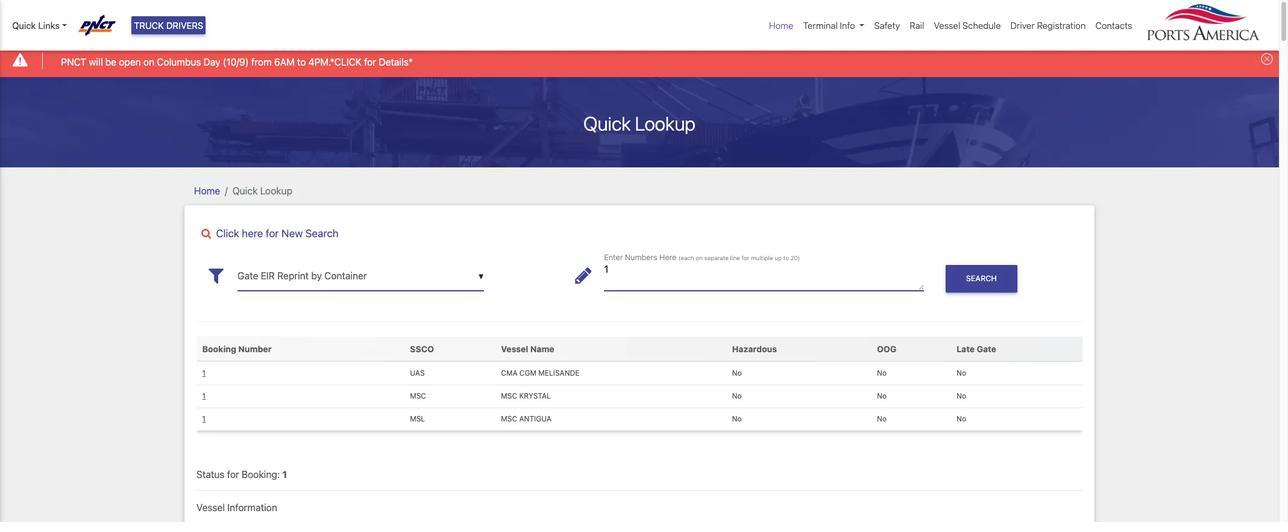 Task type: describe. For each thing, give the bounding box(es) containing it.
day
[[204, 56, 220, 67]]

truck drivers
[[134, 20, 203, 31]]

1 vertical spatial quick
[[584, 112, 631, 135]]

numbers
[[625, 253, 657, 262]]

1 text field
[[604, 261, 924, 291]]

terminal
[[803, 20, 838, 31]]

1 for uas
[[202, 369, 206, 378]]

ssco
[[410, 344, 434, 354]]

pnct
[[61, 56, 86, 67]]

status for booking: 1
[[197, 470, 287, 480]]

pnct will be open on columbus day (10/9) from 6am to 4pm.*click for details* alert
[[0, 44, 1279, 77]]

contacts
[[1095, 20, 1132, 31]]

be
[[105, 56, 116, 67]]

for right status
[[227, 470, 239, 480]]

pnct will be open on columbus day (10/9) from 6am to 4pm.*click for details*
[[61, 56, 413, 67]]

1 horizontal spatial quick
[[232, 185, 258, 196]]

4pm.*click
[[308, 56, 362, 67]]

multiple
[[751, 254, 773, 261]]

(each
[[679, 254, 694, 261]]

1 button for msc
[[202, 391, 206, 402]]

for inside enter numbers here (each on separate line for multiple up to 20)
[[742, 254, 749, 261]]

0 vertical spatial quick
[[12, 20, 36, 31]]

for inside alert
[[364, 56, 376, 67]]

columbus
[[157, 56, 201, 67]]

truck
[[134, 20, 164, 31]]

1 horizontal spatial home
[[769, 20, 793, 31]]

20)
[[791, 254, 800, 261]]

up
[[775, 254, 782, 261]]

1 button for msl
[[202, 414, 206, 425]]

hazardous
[[732, 344, 777, 354]]

▼
[[478, 272, 484, 281]]

msc for msc
[[410, 392, 426, 401]]

krystal
[[519, 392, 551, 401]]

cma cgm melisande
[[501, 369, 580, 378]]

cgm
[[520, 369, 536, 378]]

vessel for vessel information
[[197, 503, 225, 514]]

msc for msc antigua
[[501, 415, 517, 424]]

line
[[730, 254, 740, 261]]

search
[[305, 227, 339, 240]]

melisande
[[538, 369, 580, 378]]

rail link
[[905, 14, 929, 37]]

here
[[659, 253, 677, 262]]

0 horizontal spatial home
[[194, 185, 220, 196]]

pnct will be open on columbus day (10/9) from 6am to 4pm.*click for details* link
[[61, 55, 413, 69]]

1 for msc
[[202, 392, 206, 401]]

driver
[[1011, 20, 1035, 31]]

msc krystal
[[501, 392, 551, 401]]

status
[[197, 470, 225, 480]]

1 vertical spatial home link
[[194, 185, 220, 196]]

info
[[840, 20, 855, 31]]

click
[[216, 227, 239, 240]]

search image
[[201, 229, 211, 239]]



Task type: locate. For each thing, give the bounding box(es) containing it.
gate
[[977, 344, 996, 354]]

new
[[281, 227, 303, 240]]

vessel
[[934, 20, 960, 31], [501, 344, 528, 354], [197, 503, 225, 514]]

1 vertical spatial vessel
[[501, 344, 528, 354]]

booking:
[[242, 470, 280, 480]]

on right (each
[[696, 254, 703, 261]]

1 1 button from the top
[[202, 368, 206, 379]]

home link up the "search" icon
[[194, 185, 220, 196]]

vessel down status
[[197, 503, 225, 514]]

to inside enter numbers here (each on separate line for multiple up to 20)
[[783, 254, 789, 261]]

6am
[[274, 56, 295, 67]]

2 vertical spatial quick
[[232, 185, 258, 196]]

0 horizontal spatial on
[[143, 56, 154, 67]]

to
[[297, 56, 306, 67], [783, 254, 789, 261]]

on inside enter numbers here (each on separate line for multiple up to 20)
[[696, 254, 703, 261]]

antigua
[[519, 415, 552, 424]]

to for 20)
[[783, 254, 789, 261]]

0 vertical spatial vessel
[[934, 20, 960, 31]]

on inside pnct will be open on columbus day (10/9) from 6am to 4pm.*click for details* link
[[143, 56, 154, 67]]

will
[[89, 56, 103, 67]]

enter numbers here (each on separate line for multiple up to 20)
[[604, 253, 800, 262]]

driver registration link
[[1006, 14, 1091, 37]]

vessel information
[[197, 503, 277, 514]]

0 vertical spatial home
[[769, 20, 793, 31]]

0 horizontal spatial home link
[[194, 185, 220, 196]]

0 horizontal spatial to
[[297, 56, 306, 67]]

1 vertical spatial home
[[194, 185, 220, 196]]

click here for new search link
[[197, 227, 1083, 240]]

to for 4pm.*click
[[297, 56, 306, 67]]

open
[[119, 56, 141, 67]]

lookup
[[635, 112, 696, 135], [260, 185, 292, 196]]

for right line
[[742, 254, 749, 261]]

quick lookup
[[584, 112, 696, 135], [232, 185, 292, 196]]

for
[[364, 56, 376, 67], [266, 227, 279, 240], [742, 254, 749, 261], [227, 470, 239, 480]]

None text field
[[237, 261, 484, 291]]

0 horizontal spatial lookup
[[260, 185, 292, 196]]

truck drivers link
[[131, 16, 206, 35]]

msc
[[410, 392, 426, 401], [501, 392, 517, 401], [501, 415, 517, 424]]

home link
[[764, 14, 798, 37], [194, 185, 220, 196]]

details*
[[379, 56, 413, 67]]

0 vertical spatial home link
[[764, 14, 798, 37]]

schedule
[[963, 20, 1001, 31]]

1 vertical spatial on
[[696, 254, 703, 261]]

1 horizontal spatial to
[[783, 254, 789, 261]]

on
[[143, 56, 154, 67], [696, 254, 703, 261]]

no
[[732, 369, 742, 378], [877, 369, 887, 378], [957, 369, 966, 378], [732, 392, 742, 401], [877, 392, 887, 401], [957, 392, 966, 401], [732, 415, 742, 424], [877, 415, 887, 424], [957, 415, 966, 424]]

msc left "antigua"
[[501, 415, 517, 424]]

2 vertical spatial 1 button
[[202, 414, 206, 425]]

quick
[[12, 20, 36, 31], [584, 112, 631, 135], [232, 185, 258, 196]]

booking number
[[202, 344, 272, 354]]

vessel for vessel schedule
[[934, 20, 960, 31]]

1 horizontal spatial lookup
[[635, 112, 696, 135]]

vessel name
[[501, 344, 554, 354]]

1 for msl
[[202, 415, 206, 424]]

on right open
[[143, 56, 154, 67]]

contacts link
[[1091, 14, 1137, 37]]

for left details*
[[364, 56, 376, 67]]

to right 6am
[[297, 56, 306, 67]]

number
[[238, 344, 272, 354]]

rail
[[910, 20, 924, 31]]

for right here
[[266, 227, 279, 240]]

1 horizontal spatial quick lookup
[[584, 112, 696, 135]]

1 horizontal spatial home link
[[764, 14, 798, 37]]

0 vertical spatial on
[[143, 56, 154, 67]]

1 vertical spatial to
[[783, 254, 789, 261]]

safety link
[[869, 14, 905, 37]]

late gate
[[957, 344, 996, 354]]

msc down cma
[[501, 392, 517, 401]]

msc for msc krystal
[[501, 392, 517, 401]]

0 vertical spatial to
[[297, 56, 306, 67]]

oog
[[877, 344, 896, 354]]

1 button for uas
[[202, 368, 206, 379]]

terminal info
[[803, 20, 855, 31]]

0 vertical spatial lookup
[[635, 112, 696, 135]]

0 horizontal spatial quick lookup
[[232, 185, 292, 196]]

to inside alert
[[297, 56, 306, 67]]

here
[[242, 227, 263, 240]]

vessel for vessel name
[[501, 344, 528, 354]]

1 vertical spatial 1 button
[[202, 391, 206, 402]]

1 vertical spatial quick lookup
[[232, 185, 292, 196]]

safety
[[874, 20, 900, 31]]

2 1 button from the top
[[202, 391, 206, 402]]

1 horizontal spatial on
[[696, 254, 703, 261]]

separate
[[704, 254, 729, 261]]

home link left terminal
[[764, 14, 798, 37]]

name
[[530, 344, 554, 354]]

drivers
[[166, 20, 203, 31]]

1 vertical spatial lookup
[[260, 185, 292, 196]]

from
[[251, 56, 272, 67]]

3 1 button from the top
[[202, 414, 206, 425]]

quick links
[[12, 20, 60, 31]]

(10/9)
[[223, 56, 249, 67]]

0 horizontal spatial quick
[[12, 20, 36, 31]]

terminal info link
[[798, 14, 869, 37]]

quick links link
[[12, 19, 67, 32]]

2 horizontal spatial quick
[[584, 112, 631, 135]]

registration
[[1037, 20, 1086, 31]]

late
[[957, 344, 975, 354]]

home up the "search" icon
[[194, 185, 220, 196]]

enter
[[604, 253, 623, 262]]

1 horizontal spatial vessel
[[501, 344, 528, 354]]

home left terminal
[[769, 20, 793, 31]]

cma
[[501, 369, 517, 378]]

2 horizontal spatial vessel
[[934, 20, 960, 31]]

driver registration
[[1011, 20, 1086, 31]]

0 horizontal spatial vessel
[[197, 503, 225, 514]]

booking
[[202, 344, 236, 354]]

vessel schedule
[[934, 20, 1001, 31]]

click here for new search
[[216, 227, 339, 240]]

home
[[769, 20, 793, 31], [194, 185, 220, 196]]

msl
[[410, 415, 425, 424]]

1 button
[[202, 368, 206, 379], [202, 391, 206, 402], [202, 414, 206, 425]]

vessel schedule link
[[929, 14, 1006, 37]]

0 vertical spatial 1 button
[[202, 368, 206, 379]]

on for columbus
[[143, 56, 154, 67]]

links
[[38, 20, 60, 31]]

0 vertical spatial quick lookup
[[584, 112, 696, 135]]

2 vertical spatial vessel
[[197, 503, 225, 514]]

on for separate
[[696, 254, 703, 261]]

information
[[227, 503, 277, 514]]

vessel right the rail
[[934, 20, 960, 31]]

msc up msl
[[410, 392, 426, 401]]

1
[[202, 369, 206, 378], [202, 392, 206, 401], [202, 415, 206, 424], [282, 470, 287, 480]]

msc antigua
[[501, 415, 552, 424]]

vessel up cma
[[501, 344, 528, 354]]

uas
[[410, 369, 425, 378]]

to right the up
[[783, 254, 789, 261]]

close image
[[1261, 53, 1273, 65]]



Task type: vqa. For each thing, say whether or not it's contained in the screenshot.
Service to the top
no



